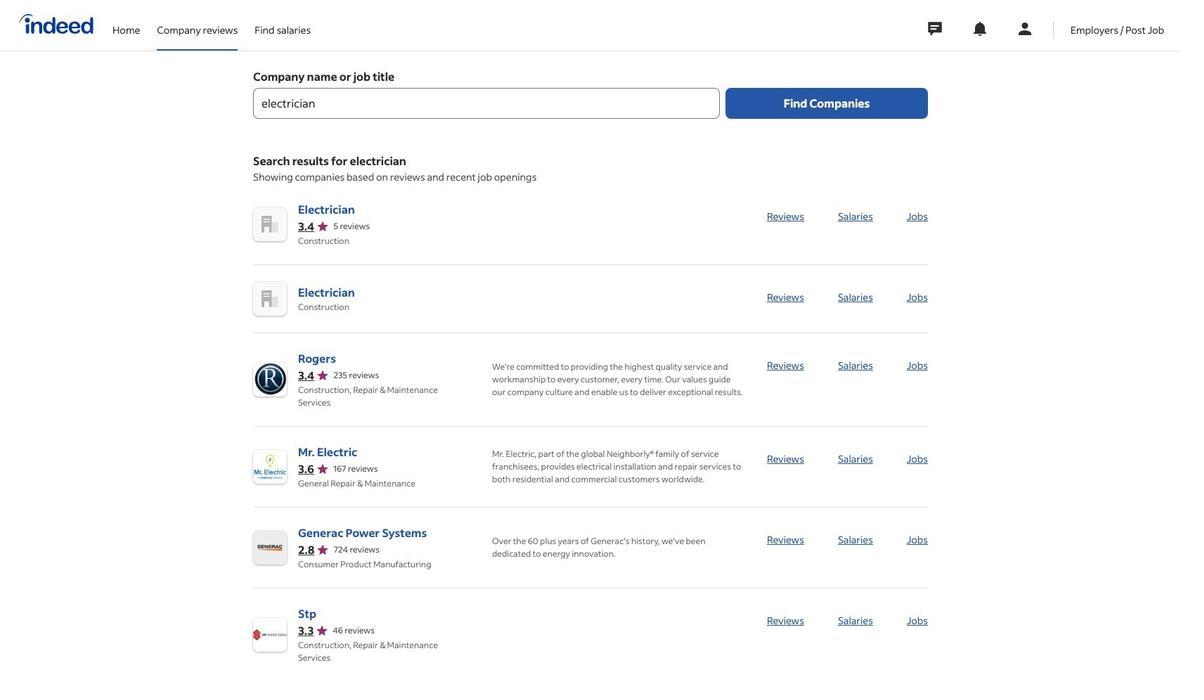 Task type: describe. For each thing, give the bounding box(es) containing it.
notifications unread count 0 image
[[971, 20, 988, 37]]



Task type: locate. For each thing, give the bounding box(es) containing it.
None field
[[253, 88, 720, 119]]

messages unread count 0 image
[[926, 15, 944, 43]]



Task type: vqa. For each thing, say whether or not it's contained in the screenshot.
'time' for Solar Sales Representative
no



